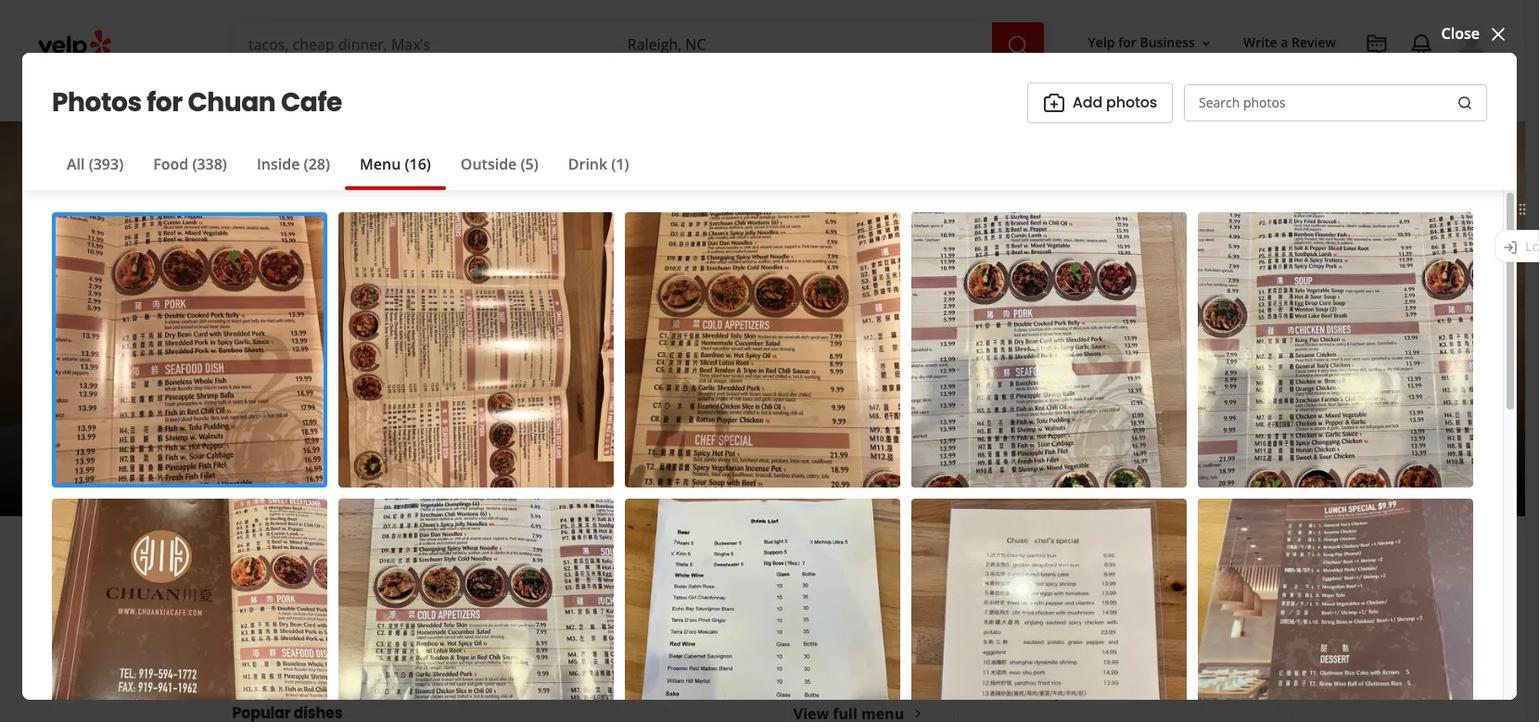 Task type: vqa. For each thing, say whether or not it's contained in the screenshot.
"RAMEN"
no



Task type: locate. For each thing, give the bounding box(es) containing it.
$$
[[334, 427, 351, 447]]

a inside write a review link
[[319, 563, 329, 584]]

menu for menu (16)
[[360, 154, 401, 174]]

chuan
[[188, 84, 276, 120], [232, 316, 385, 378]]

see hours
[[432, 460, 485, 475]]

menu (16)
[[360, 154, 431, 174]]

1 vertical spatial a
[[319, 563, 329, 584]]

1 horizontal spatial photos
[[1212, 447, 1263, 468]]

1 vertical spatial menu
[[232, 655, 284, 681]]

a inside write a review link
[[1281, 34, 1289, 51]]

(28)
[[304, 154, 330, 174]]

business
[[1141, 34, 1196, 51]]

(338)
[[192, 154, 227, 174]]

see
[[1129, 447, 1156, 468], [432, 460, 451, 475]]

inside
[[257, 154, 300, 174]]

for right yelp
[[1119, 34, 1137, 51]]

photo of chuan cafe - raleigh, nc, us. dan dan noodles, d6. szechuan chili wontons, p3. bamboo flounder fish image
[[874, 122, 1171, 517]]

1 vertical spatial photos
[[1212, 447, 1263, 468]]

fusion
[[565, 427, 614, 447]]

(5)
[[521, 154, 539, 174]]

chuan cafe
[[232, 316, 500, 378]]

$1.49+
[[970, 685, 1011, 702]]

photos
[[52, 84, 142, 120]]

0 vertical spatial food
[[153, 154, 189, 174]]

0 horizontal spatial ,
[[445, 427, 449, 447]]

outside
[[461, 154, 517, 174]]

cafe up the (216
[[394, 316, 500, 378]]

order food
[[970, 570, 1072, 596]]

photo
[[481, 563, 524, 584]]

0 vertical spatial for
[[1119, 34, 1137, 51]]

close button
[[1442, 22, 1510, 45]]

see left hours
[[432, 460, 451, 475]]

open
[[232, 457, 271, 478]]

0 horizontal spatial add
[[448, 563, 478, 584]]

, left asian
[[513, 427, 517, 447]]

4.4
[[407, 386, 428, 406]]

notifications image
[[1411, 33, 1433, 56]]

$1.49+ delivery fee
[[970, 685, 1084, 702]]

0 vertical spatial tab list
[[52, 153, 644, 190]]

16 chevron down v2 image
[[1199, 36, 1214, 51]]

cafe up (28)
[[281, 84, 342, 120]]

food left (338)
[[153, 154, 189, 174]]

0 horizontal spatial for
[[147, 84, 183, 120]]

0 horizontal spatial a
[[319, 563, 329, 584]]

24 star v2 image
[[247, 563, 269, 585]]

photos right 400 at the bottom
[[1212, 447, 1263, 468]]

pm
[[390, 457, 413, 478]]

tab list
[[52, 153, 644, 190], [970, 618, 1147, 655]]

tab list for restaurants
[[970, 618, 1147, 655]]

0 horizontal spatial food
[[153, 154, 189, 174]]

1 horizontal spatial a
[[1281, 34, 1289, 51]]

see hours link
[[424, 457, 494, 480]]

None search field
[[234, 22, 1048, 67]]

24 chevron down v2 image
[[322, 80, 344, 102]]

0 vertical spatial photos
[[1107, 92, 1158, 113]]

24 close v2 image
[[1488, 23, 1510, 45]]

food
[[153, 154, 189, 174], [1027, 570, 1072, 596]]

write left review
[[1244, 34, 1278, 51]]

tab list containing delivery
[[970, 618, 1147, 655]]

0 horizontal spatial write
[[277, 563, 315, 584]]

photos down yelp for business
[[1107, 92, 1158, 113]]

for up food (338)
[[147, 84, 183, 120]]

see for see hours
[[432, 460, 451, 475]]

1 horizontal spatial cafe
[[394, 316, 500, 378]]

szechuan , seafood , asian fusion
[[375, 427, 614, 447]]

see left all
[[1129, 447, 1156, 468]]

24 camera v2 image
[[418, 563, 440, 585]]

write a review
[[277, 563, 380, 584]]

write a review link
[[232, 554, 395, 595]]

yelp for business
[[1089, 34, 1196, 51]]

save
[[704, 563, 740, 584]]

1 vertical spatial chuan
[[232, 316, 385, 378]]

add right 24 add photo v2
[[1073, 92, 1103, 113]]

chuan up 4.4 star rating image
[[232, 316, 385, 378]]

0 vertical spatial menu
[[360, 154, 401, 174]]

for inside button
[[1119, 34, 1137, 51]]

add photos link
[[1028, 82, 1173, 123]]

write
[[1244, 34, 1278, 51], [277, 563, 315, 584]]

1 vertical spatial add
[[448, 563, 478, 584]]

all (393)
[[67, 154, 124, 174]]

a for review
[[319, 563, 329, 584]]

review
[[332, 563, 380, 584]]

szechuan
[[375, 427, 445, 447]]

add right "24 camera v2" icon
[[448, 563, 478, 584]]

cafe
[[281, 84, 342, 120], [394, 316, 500, 378]]

1 horizontal spatial menu
[[360, 154, 401, 174]]

0 horizontal spatial tab list
[[52, 153, 644, 190]]

write for write a review
[[277, 563, 315, 584]]

,
[[445, 427, 449, 447], [513, 427, 517, 447]]

open 11:00 am - 9:30 pm
[[232, 457, 413, 478]]

asian fusion link
[[520, 427, 614, 447]]

for
[[1119, 34, 1137, 51], [147, 84, 183, 120]]

1 horizontal spatial add
[[1073, 92, 1103, 113]]

0 vertical spatial chuan
[[188, 84, 276, 120]]

40
[[1206, 685, 1221, 702]]

seafood link
[[453, 427, 513, 447]]

drink
[[568, 154, 608, 174]]

review
[[1292, 34, 1337, 51]]

min
[[1133, 685, 1157, 702]]

1 horizontal spatial see
[[1129, 447, 1156, 468]]

write for write a review
[[1244, 34, 1278, 51]]

1 horizontal spatial ,
[[513, 427, 517, 447]]

1 horizontal spatial write
[[1244, 34, 1278, 51]]

menu inside tab list
[[360, 154, 401, 174]]

1 vertical spatial food
[[1027, 570, 1072, 596]]

a
[[1281, 34, 1289, 51], [319, 563, 329, 584]]

16 claim filled v2 image
[[232, 430, 247, 444]]

chuan up (338)
[[188, 84, 276, 120]]

1 vertical spatial write
[[277, 563, 315, 584]]

, up the see hours on the bottom of page
[[445, 427, 449, 447]]

delivery
[[985, 619, 1044, 639]]

0 vertical spatial write
[[1244, 34, 1278, 51]]

0 horizontal spatial menu
[[232, 655, 284, 681]]

1 vertical spatial tab list
[[970, 618, 1147, 655]]

0 vertical spatial a
[[1281, 34, 1289, 51]]

szechuan link
[[375, 427, 445, 447]]

menu
[[360, 154, 401, 174], [232, 655, 284, 681]]

1 horizontal spatial tab list
[[970, 618, 1147, 655]]

add
[[1073, 92, 1103, 113], [448, 563, 478, 584]]

for for business
[[1119, 34, 1137, 51]]

0 horizontal spatial see
[[432, 460, 451, 475]]

save button
[[659, 554, 756, 595]]

for for chuan
[[147, 84, 183, 120]]

30-
[[1187, 685, 1206, 702]]

search image
[[1458, 95, 1473, 110]]

food right "order" on the bottom right
[[1027, 570, 1072, 596]]

write a review link
[[1236, 26, 1344, 60]]

write right 24 star v2 icon in the bottom of the page
[[277, 563, 315, 584]]

1 vertical spatial for
[[147, 84, 183, 120]]

1 horizontal spatial for
[[1119, 34, 1137, 51]]

see all 400 photos link
[[1098, 435, 1294, 480]]

seafood
[[453, 427, 513, 447]]

tab list containing all (393)
[[52, 153, 644, 190]]

asian
[[520, 427, 561, 447]]

restaurants
[[246, 82, 318, 100]]

0 vertical spatial add
[[1073, 92, 1103, 113]]

photo of chuan cafe - raleigh, nc, us. white rice image
[[0, 122, 296, 517]]

1 , from the left
[[445, 427, 449, 447]]

photos
[[1107, 92, 1158, 113], [1212, 447, 1263, 468]]

1 vertical spatial cafe
[[394, 316, 500, 378]]

write inside user actions element
[[1244, 34, 1278, 51]]

0 vertical spatial cafe
[[281, 84, 342, 120]]

0 horizontal spatial cafe
[[281, 84, 342, 120]]

fee
[[1065, 685, 1084, 702]]

Search photos text field
[[1185, 84, 1488, 121]]



Task type: describe. For each thing, give the bounding box(es) containing it.
see for see all 400 photos
[[1129, 447, 1156, 468]]

drink (1)
[[568, 154, 629, 174]]

photo of chuan cafe - raleigh, nc, us. notice the christmas decorations in may lol? image
[[296, 122, 578, 517]]

claimed
[[251, 427, 309, 447]]

24 add photo v2 image
[[1043, 92, 1066, 114]]

photos for chuan cafe
[[52, 84, 342, 120]]

mins
[[1224, 685, 1254, 702]]

a for review
[[1281, 34, 1289, 51]]

add photos
[[1073, 92, 1158, 113]]

9:30
[[357, 457, 386, 478]]

food (338)
[[153, 154, 227, 174]]

add photo
[[448, 563, 524, 584]]

30-40 mins
[[1187, 685, 1254, 702]]

add for add photo
[[448, 563, 478, 584]]

takeout
[[1074, 619, 1132, 639]]

photo of chuan cafe - raleigh, nc, us. s2. hot and sour soup @cereus_eats image
[[578, 122, 874, 517]]

search image
[[1007, 34, 1029, 56]]

(393)
[[89, 154, 124, 174]]

hours
[[454, 460, 485, 475]]

projects image
[[1366, 33, 1389, 56]]

yelp for business button
[[1081, 26, 1222, 60]]

menu element
[[203, 624, 955, 723]]

share
[[593, 563, 636, 584]]

user actions element
[[1074, 23, 1515, 137]]

24 save outline v2 image
[[675, 563, 697, 585]]

photo of chuan cafe - raleigh, nc, us. p1. dry fried eggplant @cereus_eats image
[[1171, 122, 1467, 517]]

(216 reviews) link
[[432, 386, 525, 406]]

400
[[1180, 447, 1208, 468]]

restaurants link
[[231, 67, 359, 121]]

0 horizontal spatial photos
[[1107, 92, 1158, 113]]

$0
[[1115, 685, 1130, 702]]

share button
[[548, 554, 651, 595]]

add for add photos
[[1073, 92, 1103, 113]]

(1)
[[612, 154, 629, 174]]

-
[[348, 457, 353, 478]]

add photo link
[[402, 554, 540, 595]]

yelp
[[1089, 34, 1116, 51]]

delivery
[[1015, 685, 1062, 702]]

close
[[1442, 23, 1481, 44]]

24 share v2 image
[[563, 563, 586, 585]]

2 , from the left
[[513, 427, 517, 447]]

inside (28)
[[257, 154, 330, 174]]

(216
[[432, 386, 462, 406]]

4.4 (216 reviews)
[[407, 386, 525, 406]]

tab list for see all 400 photos
[[52, 153, 644, 190]]

photo of chuan cafe - raleigh, nc, us. bamboo flounder fish image
[[1467, 122, 1540, 517]]

14 chevron right outline image
[[912, 708, 925, 721]]

outside (5)
[[461, 154, 539, 174]]

11:00
[[279, 457, 317, 478]]

am
[[321, 457, 344, 478]]

4.4 star rating image
[[232, 381, 396, 411]]

all
[[67, 154, 85, 174]]

menu for menu
[[232, 655, 284, 681]]

write a review
[[1244, 34, 1337, 51]]

(16)
[[405, 154, 431, 174]]

$0 min
[[1115, 685, 1157, 702]]

1 horizontal spatial food
[[1027, 570, 1072, 596]]

see all 400 photos
[[1129, 447, 1263, 468]]

delivery tab panel
[[970, 655, 1147, 662]]

order
[[970, 570, 1023, 596]]

all
[[1159, 447, 1177, 468]]

reviews)
[[466, 386, 525, 406]]



